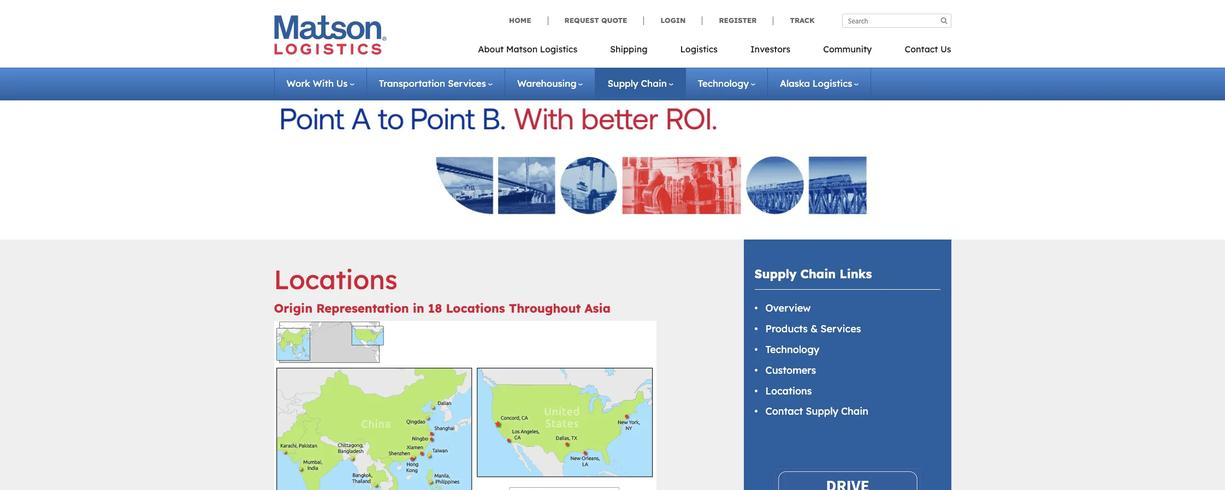 Task type: vqa. For each thing, say whether or not it's contained in the screenshot.
temp-
no



Task type: locate. For each thing, give the bounding box(es) containing it.
customers link
[[766, 364, 816, 377]]

investors
[[750, 44, 790, 55]]

origin
[[274, 301, 312, 316]]

2 vertical spatial supply
[[806, 405, 838, 418]]

supply
[[608, 78, 638, 89], [755, 267, 797, 282], [806, 405, 838, 418]]

1 vertical spatial chain
[[801, 267, 836, 282]]

locations down customers link
[[766, 385, 812, 397]]

technology link down top menu navigation
[[698, 78, 755, 89]]

1 vertical spatial locations
[[446, 301, 505, 316]]

1 vertical spatial us
[[336, 78, 348, 89]]

about
[[478, 44, 504, 55]]

alaska services image
[[281, 81, 944, 227]]

contact inside the "supply chain links" section
[[766, 405, 803, 418]]

services
[[448, 78, 486, 89], [821, 323, 861, 335]]

locations
[[274, 263, 398, 296], [446, 301, 505, 316], [766, 385, 812, 397]]

supply up overview link
[[755, 267, 797, 282]]

community
[[823, 44, 872, 55]]

logistics down community link
[[813, 78, 852, 89]]

matson logistics image
[[274, 15, 386, 55]]

0 horizontal spatial supply
[[608, 78, 638, 89]]

work with us link
[[286, 78, 354, 89]]

2 horizontal spatial locations
[[766, 385, 812, 397]]

us right with
[[336, 78, 348, 89]]

technology link up customers
[[766, 344, 819, 356]]

contact
[[905, 44, 938, 55], [766, 405, 803, 418]]

transportation
[[379, 78, 445, 89]]

locations right 18 at left bottom
[[446, 301, 505, 316]]

request
[[565, 16, 599, 25]]

locations up representation
[[274, 263, 398, 296]]

chain
[[641, 78, 667, 89], [801, 267, 836, 282], [841, 405, 868, 418]]

supply down locations link on the bottom right of page
[[806, 405, 838, 418]]

0 vertical spatial technology link
[[698, 78, 755, 89]]

2 vertical spatial locations
[[766, 385, 812, 397]]

1 vertical spatial technology
[[766, 344, 819, 356]]

1 horizontal spatial contact
[[905, 44, 938, 55]]

0 horizontal spatial technology
[[698, 78, 749, 89]]

community link
[[807, 40, 888, 63]]

0 horizontal spatial services
[[448, 78, 486, 89]]

0 horizontal spatial chain
[[641, 78, 667, 89]]

about matson logistics link
[[478, 40, 594, 63]]

us down search icon
[[941, 44, 951, 55]]

locations inside the "supply chain links" section
[[766, 385, 812, 397]]

1 horizontal spatial us
[[941, 44, 951, 55]]

us
[[941, 44, 951, 55], [336, 78, 348, 89]]

logistics up warehousing link
[[540, 44, 577, 55]]

register link
[[702, 16, 773, 25]]

0 vertical spatial us
[[941, 44, 951, 55]]

1 horizontal spatial chain
[[801, 267, 836, 282]]

logistics down 'login'
[[680, 44, 718, 55]]

supply down shipping link
[[608, 78, 638, 89]]

0 horizontal spatial us
[[336, 78, 348, 89]]

1 vertical spatial supply
[[755, 267, 797, 282]]

0 vertical spatial supply
[[608, 78, 638, 89]]

asia
[[585, 301, 611, 316]]

contact us link
[[888, 40, 951, 63]]

technology down top menu navigation
[[698, 78, 749, 89]]

0 vertical spatial technology
[[698, 78, 749, 89]]

logistics
[[540, 44, 577, 55], [680, 44, 718, 55], [813, 78, 852, 89]]

links
[[840, 267, 872, 282]]

request quote
[[565, 16, 627, 25]]

1 vertical spatial contact
[[766, 405, 803, 418]]

alaska
[[780, 78, 810, 89]]

supply chain links
[[755, 267, 872, 282]]

technology link
[[698, 78, 755, 89], [766, 344, 819, 356]]

1 horizontal spatial supply
[[755, 267, 797, 282]]

warehousing
[[517, 78, 577, 89]]

0 vertical spatial locations
[[274, 263, 398, 296]]

0 horizontal spatial contact
[[766, 405, 803, 418]]

2 horizontal spatial logistics
[[813, 78, 852, 89]]

0 horizontal spatial locations
[[274, 263, 398, 296]]

customers
[[766, 364, 816, 377]]

contact down locations link on the bottom right of page
[[766, 405, 803, 418]]

top menu navigation
[[478, 40, 951, 63]]

0 vertical spatial chain
[[641, 78, 667, 89]]

request quote link
[[548, 16, 644, 25]]

&
[[811, 323, 818, 335]]

1 horizontal spatial logistics
[[680, 44, 718, 55]]

investors link
[[734, 40, 807, 63]]

0 vertical spatial contact
[[905, 44, 938, 55]]

2 horizontal spatial chain
[[841, 405, 868, 418]]

1 horizontal spatial technology link
[[766, 344, 819, 356]]

2 vertical spatial chain
[[841, 405, 868, 418]]

technology
[[698, 78, 749, 89], [766, 344, 819, 356]]

technology up customers
[[766, 344, 819, 356]]

services down about
[[448, 78, 486, 89]]

work
[[286, 78, 310, 89]]

1 horizontal spatial technology
[[766, 344, 819, 356]]

1 horizontal spatial services
[[821, 323, 861, 335]]

register
[[719, 16, 757, 25]]

None search field
[[842, 14, 951, 28]]

2 horizontal spatial supply
[[806, 405, 838, 418]]

1 vertical spatial services
[[821, 323, 861, 335]]

search image
[[941, 17, 947, 24]]

services right &
[[821, 323, 861, 335]]

chain for supply chain
[[641, 78, 667, 89]]

contact inside contact us link
[[905, 44, 938, 55]]

1 horizontal spatial locations
[[446, 301, 505, 316]]

us inside top menu navigation
[[941, 44, 951, 55]]

contact down search search field
[[905, 44, 938, 55]]

supply chain link
[[608, 78, 673, 89]]

supply for supply chain links
[[755, 267, 797, 282]]

warehousing link
[[517, 78, 583, 89]]



Task type: describe. For each thing, give the bounding box(es) containing it.
products & services
[[766, 323, 861, 335]]

1 vertical spatial technology link
[[766, 344, 819, 356]]

shipping
[[610, 44, 648, 55]]

alaska logistics
[[780, 78, 852, 89]]

work with us
[[286, 78, 348, 89]]

18
[[428, 301, 442, 316]]

login
[[661, 16, 686, 25]]

representation
[[316, 301, 409, 316]]

about matson logistics
[[478, 44, 577, 55]]

chain for supply chain links
[[801, 267, 836, 282]]

overview
[[766, 302, 811, 315]]

alaska logistics link
[[780, 78, 859, 89]]

contact us
[[905, 44, 951, 55]]

services inside the "supply chain links" section
[[821, 323, 861, 335]]

0 horizontal spatial logistics
[[540, 44, 577, 55]]

contact for contact supply chain
[[766, 405, 803, 418]]

shipping link
[[594, 40, 664, 63]]

locations link
[[766, 385, 812, 397]]

technology inside the "supply chain links" section
[[766, 344, 819, 356]]

transportation services link
[[379, 78, 493, 89]]

track
[[790, 16, 815, 25]]

home
[[509, 16, 531, 25]]

contact supply chain link
[[766, 405, 868, 418]]

supply chain links section
[[730, 240, 965, 491]]

transportation services
[[379, 78, 486, 89]]

track link
[[773, 16, 815, 25]]

contact for contact us
[[905, 44, 938, 55]]

login link
[[644, 16, 702, 25]]

products
[[766, 323, 808, 335]]

matson
[[506, 44, 538, 55]]

locations origin representation in 18 locations throughout asia
[[274, 263, 611, 316]]

0 vertical spatial services
[[448, 78, 486, 89]]

0 horizontal spatial technology link
[[698, 78, 755, 89]]

home link
[[509, 16, 548, 25]]

overview link
[[766, 302, 811, 315]]

with
[[313, 78, 334, 89]]

supply chain
[[608, 78, 667, 89]]

supply for supply chain
[[608, 78, 638, 89]]

logistics link
[[664, 40, 734, 63]]

locations main content
[[260, 240, 730, 491]]

carrier image
[[774, 469, 921, 491]]

locations for locations
[[766, 385, 812, 397]]

contact supply chain
[[766, 405, 868, 418]]

throughout
[[509, 301, 581, 316]]

Search search field
[[842, 14, 951, 28]]

quote
[[601, 16, 627, 25]]

in
[[413, 301, 424, 316]]

locations for locations origin representation in 18 locations throughout asia
[[274, 263, 398, 296]]

products & services link
[[766, 323, 861, 335]]



